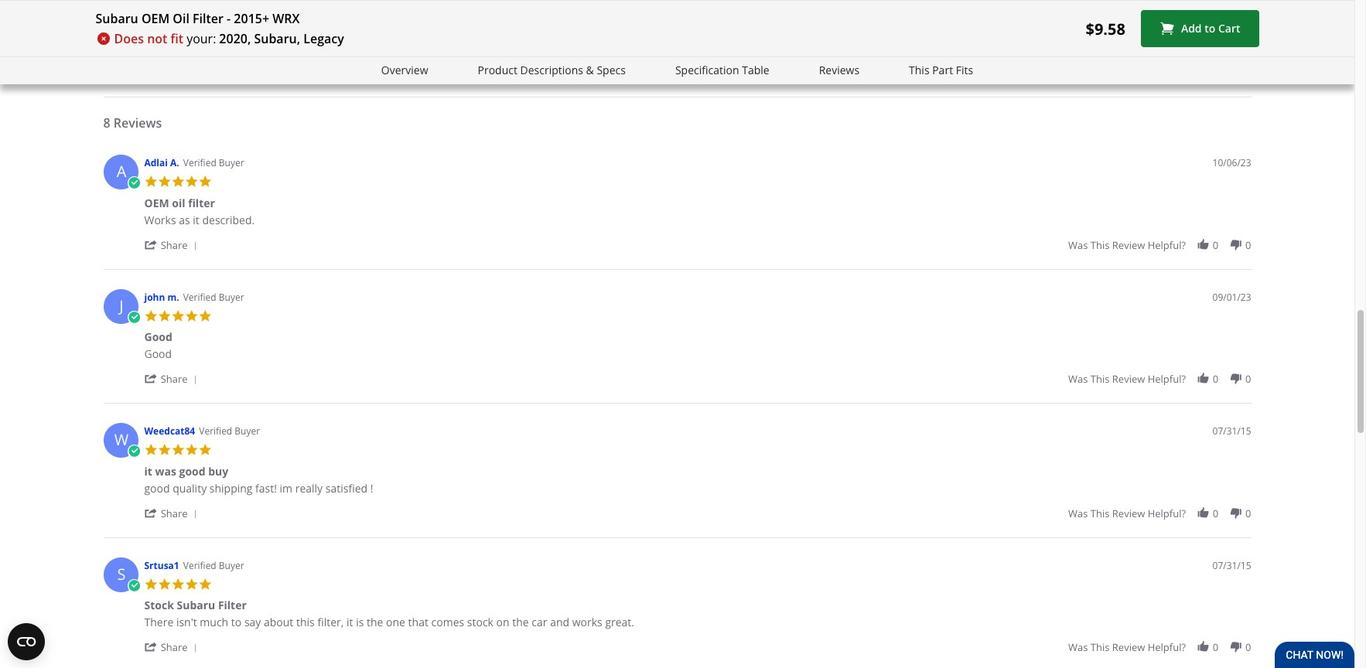 Task type: locate. For each thing, give the bounding box(es) containing it.
star image
[[171, 175, 185, 189], [158, 309, 171, 323], [171, 309, 185, 323], [185, 309, 199, 323], [158, 444, 171, 457], [185, 578, 199, 591], [199, 578, 212, 591]]

3 was from the top
[[1069, 507, 1089, 521]]

was for s
[[1069, 641, 1089, 655]]

product descriptions & specs link
[[478, 62, 626, 80]]

good down john
[[144, 330, 172, 345]]

0 right vote up review by adlai a. on  6 oct 2023 icon
[[1214, 238, 1219, 252]]

isn't
[[176, 615, 197, 630]]

review date 07/31/15 element
[[1213, 425, 1252, 438], [1213, 559, 1252, 573]]

john m. verified buyer
[[144, 291, 244, 304]]

was this review helpful?
[[1069, 238, 1187, 252], [1069, 372, 1187, 386], [1069, 507, 1187, 521], [1069, 641, 1187, 655]]

1 horizontal spatial the
[[513, 615, 529, 630]]

review left vote up review by adlai a. on  6 oct 2023 icon
[[1113, 238, 1146, 252]]

share button
[[144, 237, 203, 252], [144, 372, 203, 386], [144, 506, 203, 521], [144, 640, 203, 655]]

4 share button from the top
[[144, 640, 203, 655]]

group for j
[[1069, 372, 1252, 386]]

1 horizontal spatial reviews
[[819, 63, 860, 77]]

product
[[478, 63, 518, 77]]

1 vertical spatial 07/31/15
[[1213, 559, 1252, 573]]

4 share from the top
[[161, 641, 188, 655]]

verified buyer heading for j
[[183, 291, 244, 304]]

helpful? left the vote up review by srtusa1 on 31 jul 2015 image
[[1148, 641, 1187, 655]]

was this review helpful? left vote up review by adlai a. on  6 oct 2023 icon
[[1069, 238, 1187, 252]]

3 share button from the top
[[144, 506, 203, 521]]

to right the add on the top of the page
[[1205, 21, 1216, 36]]

0 right vote down review by john m. on  1 sep 2023 image
[[1246, 372, 1252, 386]]

review for s
[[1113, 641, 1146, 655]]

1 vertical spatial it
[[144, 464, 152, 479]]

to
[[1205, 21, 1216, 36], [231, 615, 242, 630]]

circle checkmark image
[[127, 177, 141, 190], [127, 311, 141, 324], [127, 445, 141, 459], [127, 579, 141, 593]]

was for a
[[1069, 238, 1089, 252]]

filter up much
[[218, 598, 247, 613]]

a.
[[170, 156, 179, 170]]

1 seperator image from the top
[[191, 241, 200, 251]]

share image down works
[[144, 238, 158, 251]]

07/31/15 down vote down review by john m. on  1 sep 2023 image
[[1213, 425, 1252, 438]]

legacy
[[304, 30, 344, 47]]

share button down good good
[[144, 372, 203, 386]]

2 helpful? from the top
[[1148, 372, 1187, 386]]

the right is
[[367, 615, 383, 630]]

0 vertical spatial good
[[144, 330, 172, 345]]

07/31/15
[[1213, 425, 1252, 438], [1213, 559, 1252, 573]]

to inside stock subaru filter there isn't much to say about this filter, it is the one that comes stock on the car and works great.
[[231, 615, 242, 630]]

2 was this review helpful? from the top
[[1069, 372, 1187, 386]]

overview link
[[381, 62, 428, 80]]

was this review helpful? for w
[[1069, 507, 1187, 521]]

4 group from the top
[[1069, 641, 1252, 655]]

share button down isn't
[[144, 640, 203, 655]]

good down "was"
[[144, 481, 170, 496]]

4 was from the top
[[1069, 641, 1089, 655]]

filter
[[193, 10, 224, 27], [218, 598, 247, 613]]

buyer right a.
[[219, 156, 244, 170]]

1 was this review helpful? from the top
[[1069, 238, 1187, 252]]

review date 07/31/15 element for w
[[1213, 425, 1252, 438]]

verified buyer heading up buy
[[199, 425, 260, 438]]

2 review from the top
[[1113, 372, 1146, 386]]

2 review date 07/31/15 element from the top
[[1213, 559, 1252, 573]]

share image down "was"
[[144, 507, 158, 520]]

on
[[497, 615, 510, 630]]

1 vertical spatial oem
[[144, 196, 169, 210]]

stock
[[144, 598, 174, 613]]

buyer up "it was good buy good quality shipping fast! im really satisfied !"
[[235, 425, 260, 438]]

0 vertical spatial to
[[1205, 21, 1216, 36]]

1 vertical spatial good
[[144, 481, 170, 496]]

1 review date 07/31/15 element from the top
[[1213, 425, 1252, 438]]

about
[[264, 615, 294, 630]]

2 the from the left
[[513, 615, 529, 630]]

2 group from the top
[[1069, 372, 1252, 386]]

the
[[367, 615, 383, 630], [513, 615, 529, 630]]

Search Reviews search field
[[103, 0, 456, 23]]

it was good buy heading
[[144, 464, 229, 482]]

3 group from the top
[[1069, 507, 1252, 521]]

$9.58
[[1086, 18, 1126, 39]]

subaru
[[96, 10, 138, 27], [177, 598, 215, 613]]

1 vertical spatial filter
[[218, 598, 247, 613]]

review
[[1113, 238, 1146, 252], [1113, 372, 1146, 386], [1113, 507, 1146, 521], [1113, 641, 1146, 655]]

m.
[[168, 291, 179, 304]]

2 vertical spatial it
[[347, 615, 353, 630]]

4 circle checkmark image from the top
[[127, 579, 141, 593]]

1 horizontal spatial subaru
[[177, 598, 215, 613]]

share down quality
[[161, 507, 188, 521]]

tab panel
[[96, 147, 1260, 669]]

0 horizontal spatial to
[[231, 615, 242, 630]]

1 vertical spatial to
[[231, 615, 242, 630]]

0 vertical spatial 07/31/15
[[1213, 425, 1252, 438]]

share button for j
[[144, 372, 203, 386]]

oem oil filter works as it described.
[[144, 196, 255, 227]]

1 circle checkmark image from the top
[[127, 177, 141, 190]]

1 helpful? from the top
[[1148, 238, 1187, 252]]

2 was from the top
[[1069, 372, 1089, 386]]

to left "say"
[[231, 615, 242, 630]]

oem
[[142, 10, 170, 27], [144, 196, 169, 210]]

oil
[[172, 196, 185, 210]]

was this review helpful? left vote up review by weedcat84 on 31 jul 2015 image
[[1069, 507, 1187, 521]]

8 reviews
[[103, 115, 162, 132]]

good
[[179, 464, 206, 479], [144, 481, 170, 496]]

table
[[742, 63, 770, 77]]

0 vertical spatial seperator image
[[191, 241, 200, 251]]

it left "was"
[[144, 464, 152, 479]]

great.
[[606, 615, 635, 630]]

1 horizontal spatial good
[[179, 464, 206, 479]]

helpful?
[[1148, 238, 1187, 252], [1148, 372, 1187, 386], [1148, 507, 1187, 521], [1148, 641, 1187, 655]]

1 vertical spatial review date 07/31/15 element
[[1213, 559, 1252, 573]]

0 right vote down review by srtusa1 on 31 jul 2015 'icon'
[[1246, 641, 1252, 655]]

1 horizontal spatial it
[[193, 213, 200, 227]]

helpful? left vote up review by adlai a. on  6 oct 2023 icon
[[1148, 238, 1187, 252]]

this for w
[[1091, 507, 1110, 521]]

was
[[1069, 238, 1089, 252], [1069, 372, 1089, 386], [1069, 507, 1089, 521], [1069, 641, 1089, 655]]

share image down the there at the left bottom
[[144, 641, 158, 654]]

much
[[200, 615, 229, 630]]

1 review from the top
[[1113, 238, 1146, 252]]

group for s
[[1069, 641, 1252, 655]]

3 seperator image from the top
[[191, 510, 200, 519]]

filter inside stock subaru filter there isn't much to say about this filter, it is the one that comes stock on the car and works great.
[[218, 598, 247, 613]]

review left the vote up review by srtusa1 on 31 jul 2015 image
[[1113, 641, 1146, 655]]

really
[[295, 481, 323, 496]]

10/06/23
[[1213, 156, 1252, 170]]

review date 07/31/15 element down vote down review by weedcat84 on 31 jul 2015 icon
[[1213, 559, 1252, 573]]

it
[[193, 213, 200, 227], [144, 464, 152, 479], [347, 615, 353, 630]]

0 vertical spatial filter
[[193, 10, 224, 27]]

star image
[[144, 175, 158, 189], [158, 175, 171, 189], [185, 175, 199, 189], [199, 175, 212, 189], [144, 309, 158, 323], [199, 309, 212, 323], [144, 444, 158, 457], [171, 444, 185, 457], [185, 444, 199, 457], [199, 444, 212, 457], [144, 578, 158, 591], [158, 578, 171, 591], [171, 578, 185, 591]]

07/31/15 for w
[[1213, 425, 1252, 438]]

3 review from the top
[[1113, 507, 1146, 521]]

seperator image down quality
[[191, 510, 200, 519]]

share down as
[[161, 238, 188, 252]]

1 vertical spatial subaru
[[177, 598, 215, 613]]

to inside button
[[1205, 21, 1216, 36]]

07/31/15 down vote down review by weedcat84 on 31 jul 2015 icon
[[1213, 559, 1252, 573]]

2 share from the top
[[161, 372, 188, 386]]

0 horizontal spatial it
[[144, 464, 152, 479]]

0 vertical spatial share image
[[144, 238, 158, 251]]

share
[[161, 238, 188, 252], [161, 372, 188, 386], [161, 507, 188, 521], [161, 641, 188, 655]]

this part fits
[[910, 63, 974, 77]]

share image for s
[[144, 641, 158, 654]]

review left vote up review by weedcat84 on 31 jul 2015 image
[[1113, 507, 1146, 521]]

1 vertical spatial share image
[[144, 507, 158, 520]]

weedcat84 verified buyer
[[144, 425, 260, 438]]

good good
[[144, 330, 172, 362]]

share button down quality
[[144, 506, 203, 521]]

verified buyer heading
[[183, 156, 244, 170], [183, 291, 244, 304], [199, 425, 260, 438], [183, 559, 244, 573]]

0 horizontal spatial good
[[144, 481, 170, 496]]

adlai
[[144, 156, 168, 170]]

review left vote up review by john m. on  1 sep 2023 image
[[1113, 372, 1146, 386]]

group for a
[[1069, 238, 1252, 252]]

verified buyer heading right m. at left top
[[183, 291, 244, 304]]

0 horizontal spatial the
[[367, 615, 383, 630]]

3 share from the top
[[161, 507, 188, 521]]

0 horizontal spatial subaru
[[96, 10, 138, 27]]

1 was from the top
[[1069, 238, 1089, 252]]

shipping
[[210, 481, 253, 496]]

that
[[408, 615, 429, 630]]

filter,
[[318, 615, 344, 630]]

4 helpful? from the top
[[1148, 641, 1187, 655]]

specification table link
[[676, 62, 770, 80]]

2 share button from the top
[[144, 372, 203, 386]]

subaru up does
[[96, 10, 138, 27]]

2 seperator image from the top
[[191, 376, 200, 385]]

helpful? for w
[[1148, 507, 1187, 521]]

rating image
[[103, 50, 274, 78]]

verified buyer heading right a.
[[183, 156, 244, 170]]

1 share button from the top
[[144, 237, 203, 252]]

good heading
[[144, 330, 172, 348]]

0
[[1214, 238, 1219, 252], [1246, 238, 1252, 252], [1214, 372, 1219, 386], [1246, 372, 1252, 386], [1214, 507, 1219, 521], [1246, 507, 1252, 521], [1214, 641, 1219, 655], [1246, 641, 1252, 655]]

circle checkmark image for s
[[127, 579, 141, 593]]

0 vertical spatial it
[[193, 213, 200, 227]]

was this review helpful? for j
[[1069, 372, 1187, 386]]

this inside stock subaru filter there isn't much to say about this filter, it is the one that comes stock on the car and works great.
[[296, 615, 315, 630]]

the right on
[[513, 615, 529, 630]]

1 horizontal spatial to
[[1205, 21, 1216, 36]]

it right as
[[193, 213, 200, 227]]

oem up works
[[144, 196, 169, 210]]

helpful? left vote up review by weedcat84 on 31 jul 2015 image
[[1148, 507, 1187, 521]]

helpful? left vote up review by john m. on  1 sep 2023 image
[[1148, 372, 1187, 386]]

was for w
[[1069, 507, 1089, 521]]

review date 07/31/15 element down vote down review by john m. on  1 sep 2023 image
[[1213, 425, 1252, 438]]

this
[[1091, 238, 1110, 252], [1091, 372, 1110, 386], [1091, 507, 1110, 521], [296, 615, 315, 630], [1091, 641, 1110, 655]]

2 07/31/15 from the top
[[1213, 559, 1252, 573]]

2 vertical spatial seperator image
[[191, 510, 200, 519]]

3 share image from the top
[[144, 641, 158, 654]]

share button down as
[[144, 237, 203, 252]]

product descriptions & specs
[[478, 63, 626, 77]]

share image
[[144, 372, 158, 386]]

share right share image
[[161, 372, 188, 386]]

share image
[[144, 238, 158, 251], [144, 507, 158, 520], [144, 641, 158, 654]]

3 helpful? from the top
[[1148, 507, 1187, 521]]

john
[[144, 291, 165, 304]]

review for w
[[1113, 507, 1146, 521]]

add to cart
[[1182, 21, 1241, 36]]

good up share image
[[144, 347, 172, 362]]

fits
[[957, 63, 974, 77]]

1 vertical spatial good
[[144, 347, 172, 362]]

&
[[586, 63, 594, 77]]

2 share image from the top
[[144, 507, 158, 520]]

filter left -
[[193, 10, 224, 27]]

0 vertical spatial review date 07/31/15 element
[[1213, 425, 1252, 438]]

descriptions
[[521, 63, 584, 77]]

2 horizontal spatial it
[[347, 615, 353, 630]]

oem oil filter heading
[[144, 196, 215, 213]]

circle checkmark image for a
[[127, 177, 141, 190]]

oem up not
[[142, 10, 170, 27]]

vote up review by srtusa1 on 31 jul 2015 image
[[1197, 641, 1211, 654]]

good
[[144, 330, 172, 345], [144, 347, 172, 362]]

circle checkmark image for w
[[127, 445, 141, 459]]

4 was this review helpful? from the top
[[1069, 641, 1187, 655]]

2 good from the top
[[144, 347, 172, 362]]

a
[[117, 161, 126, 182]]

1 07/31/15 from the top
[[1213, 425, 1252, 438]]

1 share image from the top
[[144, 238, 158, 251]]

0 vertical spatial good
[[179, 464, 206, 479]]

adlai a. verified buyer
[[144, 156, 244, 170]]

0 horizontal spatial reviews
[[114, 115, 162, 132]]

group
[[1069, 238, 1252, 252], [1069, 372, 1252, 386], [1069, 507, 1252, 521], [1069, 641, 1252, 655]]

1 group from the top
[[1069, 238, 1252, 252]]

subaru up isn't
[[177, 598, 215, 613]]

1 good from the top
[[144, 330, 172, 345]]

2 circle checkmark image from the top
[[127, 311, 141, 324]]

1 vertical spatial seperator image
[[191, 376, 200, 385]]

srtusa1 verified buyer
[[144, 559, 244, 573]]

oem inside oem oil filter works as it described.
[[144, 196, 169, 210]]

1 share from the top
[[161, 238, 188, 252]]

0 right vote up review by john m. on  1 sep 2023 image
[[1214, 372, 1219, 386]]

seperator image
[[191, 241, 200, 251], [191, 376, 200, 385], [191, 510, 200, 519]]

4 review from the top
[[1113, 641, 1146, 655]]

was this review helpful? left the vote up review by srtusa1 on 31 jul 2015 image
[[1069, 641, 1187, 655]]

share left seperator image
[[161, 641, 188, 655]]

overview
[[381, 63, 428, 77]]

verified buyer heading up stock subaru filter "heading" at the bottom left of the page
[[183, 559, 244, 573]]

specs
[[597, 63, 626, 77]]

reviews
[[819, 63, 860, 77], [114, 115, 162, 132]]

vote down review by adlai a. on  6 oct 2023 image
[[1230, 238, 1243, 251]]

verified
[[183, 156, 217, 170], [183, 291, 216, 304], [199, 425, 232, 438], [183, 559, 217, 573]]

it inside "it was good buy good quality shipping fast! im really satisfied !"
[[144, 464, 152, 479]]

!
[[371, 481, 373, 496]]

share for s
[[161, 641, 188, 655]]

helpful? for a
[[1148, 238, 1187, 252]]

seperator image down oem oil filter works as it described. at left top
[[191, 241, 200, 251]]

buyer right m. at left top
[[219, 291, 244, 304]]

quality
[[173, 481, 207, 496]]

8
[[103, 115, 110, 132]]

it was good buy good quality shipping fast! im really satisfied !
[[144, 464, 373, 496]]

good up quality
[[179, 464, 206, 479]]

buyer
[[219, 156, 244, 170], [219, 291, 244, 304], [235, 425, 260, 438], [219, 559, 244, 573]]

it left is
[[347, 615, 353, 630]]

seperator image right share image
[[191, 376, 200, 385]]

2 vertical spatial share image
[[144, 641, 158, 654]]

3 was this review helpful? from the top
[[1069, 507, 1187, 521]]

was this review helpful? left vote up review by john m. on  1 sep 2023 image
[[1069, 372, 1187, 386]]

3 circle checkmark image from the top
[[127, 445, 141, 459]]

your:
[[187, 30, 216, 47]]

verified up buy
[[199, 425, 232, 438]]



Task type: describe. For each thing, give the bounding box(es) containing it.
srtusa1
[[144, 559, 179, 573]]

seperator image
[[191, 644, 200, 653]]

im
[[280, 481, 293, 496]]

vote up review by john m. on  1 sep 2023 image
[[1197, 372, 1211, 386]]

specification table
[[676, 63, 770, 77]]

magnifying glass image
[[113, 2, 124, 14]]

stock subaru filter heading
[[144, 598, 247, 616]]

buy
[[208, 464, 229, 479]]

does
[[114, 30, 144, 47]]

not
[[147, 30, 168, 47]]

share image for a
[[144, 238, 158, 251]]

verified buyer heading for w
[[199, 425, 260, 438]]

buyer up stock subaru filter "heading" at the bottom left of the page
[[219, 559, 244, 573]]

share for w
[[161, 507, 188, 521]]

w
[[114, 430, 129, 451]]

fit
[[171, 30, 184, 47]]

verified right srtusa1
[[183, 559, 217, 573]]

car
[[532, 615, 548, 630]]

add to cart button
[[1142, 10, 1260, 47]]

0 vertical spatial subaru
[[96, 10, 138, 27]]

seperator image for a
[[191, 241, 200, 251]]

seperator image for w
[[191, 510, 200, 519]]

this for a
[[1091, 238, 1110, 252]]

this
[[910, 63, 930, 77]]

group for w
[[1069, 507, 1252, 521]]

review for a
[[1113, 238, 1146, 252]]

vote down review by john m. on  1 sep 2023 image
[[1230, 372, 1243, 386]]

vote down review by weedcat84 on 31 jul 2015 image
[[1230, 507, 1243, 520]]

described.
[[202, 213, 255, 227]]

0 right the vote up review by srtusa1 on 31 jul 2015 image
[[1214, 641, 1219, 655]]

it inside stock subaru filter there isn't much to say about this filter, it is the one that comes stock on the car and works great.
[[347, 615, 353, 630]]

circle checkmark image for j
[[127, 311, 141, 324]]

filter
[[188, 196, 215, 210]]

09/01/23
[[1213, 291, 1252, 304]]

does not fit your: 2020, subaru, legacy
[[114, 30, 344, 47]]

07/31/15 for s
[[1213, 559, 1252, 573]]

1 the from the left
[[367, 615, 383, 630]]

vote down review by srtusa1 on 31 jul 2015 image
[[1230, 641, 1243, 654]]

satisfied
[[326, 481, 368, 496]]

seperator image for j
[[191, 376, 200, 385]]

there
[[144, 615, 174, 630]]

review date 10/06/23 element
[[1213, 156, 1252, 170]]

tab panel containing a
[[96, 147, 1260, 669]]

this for j
[[1091, 372, 1110, 386]]

works
[[573, 615, 603, 630]]

share button for s
[[144, 640, 203, 655]]

weedcat84
[[144, 425, 195, 438]]

was
[[155, 464, 176, 479]]

review date 07/31/15 element for s
[[1213, 559, 1252, 573]]

stock
[[467, 615, 494, 630]]

it inside oem oil filter works as it described.
[[193, 213, 200, 227]]

0 right vote down review by weedcat84 on 31 jul 2015 icon
[[1246, 507, 1252, 521]]

0 vertical spatial oem
[[142, 10, 170, 27]]

good inside good good
[[144, 347, 172, 362]]

1 vertical spatial reviews
[[114, 115, 162, 132]]

one
[[386, 615, 406, 630]]

wrx
[[273, 10, 300, 27]]

images & videos image
[[285, 50, 456, 78]]

verified right m. at left top
[[183, 291, 216, 304]]

say
[[245, 615, 261, 630]]

j
[[119, 295, 124, 316]]

subaru oem oil filter - 2015+ wrx
[[96, 10, 300, 27]]

0 right vote up review by weedcat84 on 31 jul 2015 image
[[1214, 507, 1219, 521]]

-
[[227, 10, 231, 27]]

cart
[[1219, 21, 1241, 36]]

share image for w
[[144, 507, 158, 520]]

comes
[[432, 615, 465, 630]]

is
[[356, 615, 364, 630]]

vote up review by weedcat84 on 31 jul 2015 image
[[1197, 507, 1211, 520]]

0 vertical spatial reviews
[[819, 63, 860, 77]]

works
[[144, 213, 176, 227]]

helpful? for j
[[1148, 372, 1187, 386]]

share button for a
[[144, 237, 203, 252]]

share for a
[[161, 238, 188, 252]]

stock subaru filter there isn't much to say about this filter, it is the one that comes stock on the car and works great.
[[144, 598, 635, 630]]

oil
[[173, 10, 190, 27]]

part
[[933, 63, 954, 77]]

0 right vote down review by adlai a. on  6 oct 2023 icon
[[1246, 238, 1252, 252]]

add
[[1182, 21, 1203, 36]]

2015+
[[234, 10, 269, 27]]

verified buyer heading for s
[[183, 559, 244, 573]]

subaru inside stock subaru filter there isn't much to say about this filter, it is the one that comes stock on the car and works great.
[[177, 598, 215, 613]]

s
[[117, 564, 126, 585]]

was for j
[[1069, 372, 1089, 386]]

was this review helpful? for a
[[1069, 238, 1187, 252]]

2020,
[[219, 30, 251, 47]]

and
[[550, 615, 570, 630]]

share button for w
[[144, 506, 203, 521]]

verified right a.
[[183, 156, 217, 170]]

subaru,
[[254, 30, 300, 47]]

was this review helpful? for s
[[1069, 641, 1187, 655]]

reviews link
[[819, 62, 860, 80]]

fast!
[[255, 481, 277, 496]]

review for j
[[1113, 372, 1146, 386]]

review date 09/01/23 element
[[1213, 291, 1252, 304]]

verified buyer heading for a
[[183, 156, 244, 170]]

this part fits link
[[910, 62, 974, 80]]

vote up review by adlai a. on  6 oct 2023 image
[[1197, 238, 1211, 251]]

open widget image
[[8, 624, 45, 661]]

share for j
[[161, 372, 188, 386]]

this for s
[[1091, 641, 1110, 655]]

as
[[179, 213, 190, 227]]

specification
[[676, 63, 740, 77]]

helpful? for s
[[1148, 641, 1187, 655]]



Task type: vqa. For each thing, say whether or not it's contained in the screenshot.
'Subaru Crosstrek'
no



